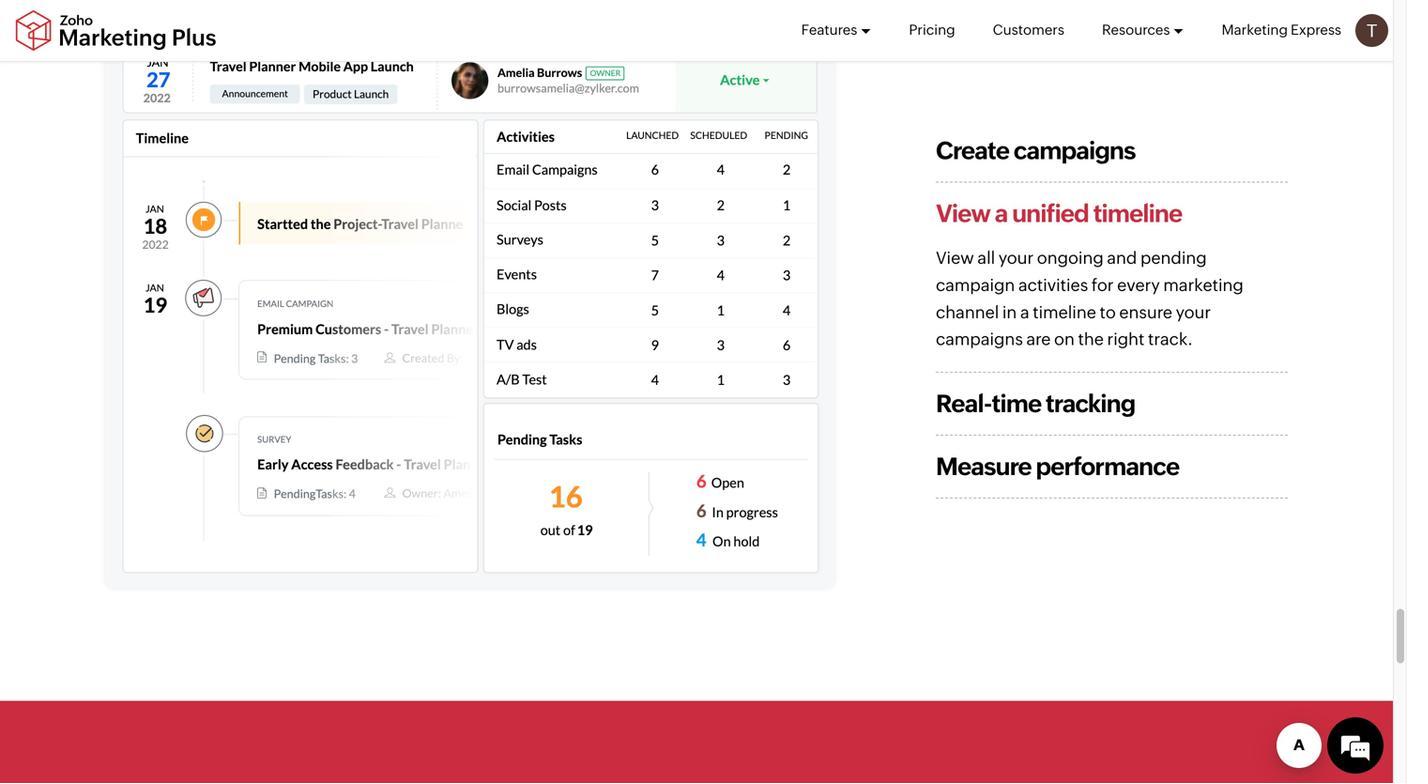 Task type: vqa. For each thing, say whether or not it's contained in the screenshot.
In
yes



Task type: locate. For each thing, give the bounding box(es) containing it.
view
[[936, 200, 991, 227], [936, 249, 974, 268]]

1 vertical spatial view
[[936, 249, 974, 268]]

timeline up on
[[1033, 303, 1097, 322]]

1 vertical spatial a
[[1021, 303, 1030, 322]]

zoho marketingplus logo image
[[14, 10, 218, 51]]

1 vertical spatial campaigns
[[936, 330, 1023, 349]]

marketing
[[1164, 276, 1244, 295]]

timeline up the and
[[1093, 200, 1182, 227]]

track.
[[1148, 330, 1193, 349]]

multichannel campaigns image
[[105, 30, 835, 588]]

campaigns up view a unified timeline
[[1014, 137, 1136, 165]]

time
[[992, 390, 1041, 417]]

measure
[[936, 452, 1032, 480]]

campaigns
[[1014, 137, 1136, 165], [936, 330, 1023, 349]]

pricing
[[909, 22, 955, 38]]

your right all
[[999, 249, 1034, 268]]

your
[[999, 249, 1034, 268], [1176, 303, 1211, 322]]

a
[[995, 200, 1008, 227], [1021, 303, 1030, 322]]

customers
[[993, 22, 1065, 38]]

and
[[1107, 249, 1137, 268]]

create
[[936, 137, 1009, 165]]

activities
[[1019, 276, 1088, 295]]

view a unified timeline
[[936, 200, 1182, 227]]

0 horizontal spatial a
[[995, 200, 1008, 227]]

2 view from the top
[[936, 249, 974, 268]]

campaigns down "channel"
[[936, 330, 1023, 349]]

channel
[[936, 303, 999, 322]]

0 vertical spatial view
[[936, 200, 991, 227]]

timeline inside view all your ongoing and pending campaign activities for every marketing channel in a timeline to ensure your campaigns are on the right track.
[[1033, 303, 1097, 322]]

1 vertical spatial timeline
[[1033, 303, 1097, 322]]

view up all
[[936, 200, 991, 227]]

performance
[[1036, 452, 1179, 480]]

every
[[1117, 276, 1160, 295]]

right
[[1107, 330, 1145, 349]]

a inside view all your ongoing and pending campaign activities for every marketing channel in a timeline to ensure your campaigns are on the right track.
[[1021, 303, 1030, 322]]

marketing
[[1222, 22, 1288, 38]]

1 horizontal spatial your
[[1176, 303, 1211, 322]]

a right in
[[1021, 303, 1030, 322]]

resources link
[[1102, 0, 1184, 60]]

pricing link
[[909, 0, 955, 60]]

all
[[978, 249, 995, 268]]

are
[[1027, 330, 1051, 349]]

1 vertical spatial your
[[1176, 303, 1211, 322]]

terry turtle image
[[1356, 14, 1389, 47]]

your down marketing
[[1176, 303, 1211, 322]]

customers link
[[993, 0, 1065, 60]]

1 view from the top
[[936, 200, 991, 227]]

view inside view all your ongoing and pending campaign activities for every marketing channel in a timeline to ensure your campaigns are on the right track.
[[936, 249, 974, 268]]

on
[[1054, 330, 1075, 349]]

campaign
[[936, 276, 1015, 295]]

features
[[801, 22, 858, 38]]

pending
[[1141, 249, 1207, 268]]

1 horizontal spatial a
[[1021, 303, 1030, 322]]

for
[[1092, 276, 1114, 295]]

timeline
[[1093, 200, 1182, 227], [1033, 303, 1097, 322]]

view left all
[[936, 249, 974, 268]]

0 horizontal spatial your
[[999, 249, 1034, 268]]

marketing express link
[[1222, 0, 1342, 60]]

a up all
[[995, 200, 1008, 227]]



Task type: describe. For each thing, give the bounding box(es) containing it.
the
[[1078, 330, 1104, 349]]

0 vertical spatial timeline
[[1093, 200, 1182, 227]]

0 vertical spatial a
[[995, 200, 1008, 227]]

create campaigns
[[936, 137, 1136, 165]]

measure performance
[[936, 452, 1179, 480]]

campaigns inside view all your ongoing and pending campaign activities for every marketing channel in a timeline to ensure your campaigns are on the right track.
[[936, 330, 1023, 349]]

in
[[1003, 303, 1017, 322]]

to
[[1100, 303, 1116, 322]]

0 vertical spatial campaigns
[[1014, 137, 1136, 165]]

express
[[1291, 22, 1342, 38]]

unified
[[1012, 200, 1089, 227]]

view for view all your ongoing and pending campaign activities for every marketing channel in a timeline to ensure your campaigns are on the right track.
[[936, 249, 974, 268]]

features link
[[801, 0, 872, 60]]

real-
[[936, 390, 992, 417]]

0 vertical spatial your
[[999, 249, 1034, 268]]

resources
[[1102, 22, 1170, 38]]

marketing express
[[1222, 22, 1342, 38]]

tracking
[[1046, 390, 1135, 417]]

ongoing
[[1037, 249, 1104, 268]]

view for view a unified timeline
[[936, 200, 991, 227]]

view all your ongoing and pending campaign activities for every marketing channel in a timeline to ensure your campaigns are on the right track.
[[936, 249, 1244, 349]]

real-time tracking
[[936, 390, 1135, 417]]

ensure
[[1120, 303, 1173, 322]]



